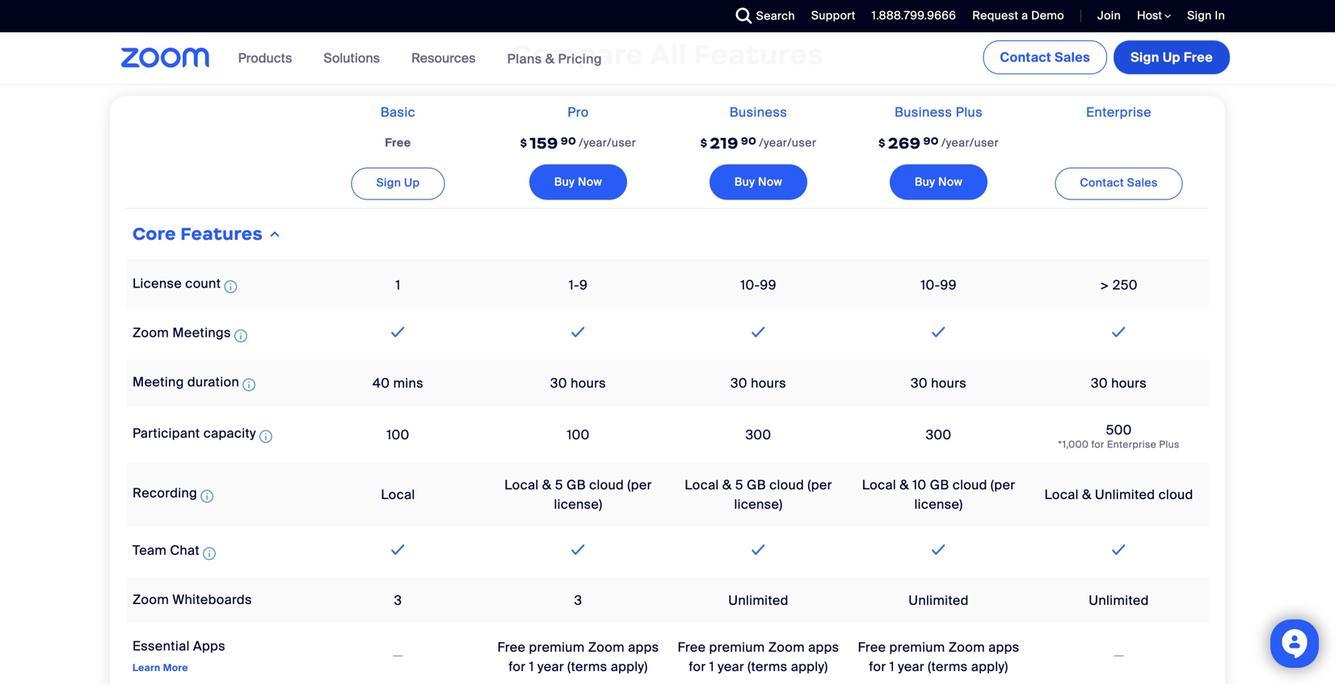 Task type: describe. For each thing, give the bounding box(es) containing it.
2 100 from the left
[[567, 427, 590, 444]]

capacity
[[204, 425, 256, 442]]

0 vertical spatial plus
[[956, 104, 983, 121]]

compare all features
[[512, 37, 824, 72]]

1 (terms from the left
[[568, 659, 608, 676]]

plus inside the 500 *1,000 for enterprise plus
[[1160, 439, 1180, 451]]

buy for 269
[[915, 175, 936, 190]]

essential
[[133, 638, 190, 655]]

1 300 from the left
[[746, 427, 772, 444]]

mins
[[393, 375, 424, 392]]

4 30 hours from the left
[[1091, 375, 1147, 392]]

zoom meetings application
[[133, 325, 250, 346]]

/year/user for 159
[[579, 135, 636, 150]]

license count application
[[133, 275, 240, 297]]

1-
[[569, 277, 580, 294]]

3 30 hours from the left
[[911, 375, 967, 392]]

10
[[913, 477, 927, 494]]

> 250
[[1101, 277, 1138, 294]]

not included image
[[390, 647, 406, 666]]

resources button
[[412, 32, 483, 84]]

1 5 from the left
[[555, 477, 563, 494]]

sign up free button
[[1114, 40, 1230, 74]]

core features cell
[[126, 216, 1209, 254]]

contact inside "core features" application
[[1080, 176, 1125, 191]]

& inside local & 10 gb cloud (per license)
[[900, 477, 909, 494]]

2 local & 5 gb cloud (per license) from the left
[[685, 477, 832, 513]]

$ for 269
[[879, 137, 886, 150]]

demo
[[1032, 8, 1065, 23]]

resources
[[412, 50, 476, 67]]

3 apply) from the left
[[972, 659, 1009, 676]]

2 year from the left
[[718, 659, 745, 676]]

$ 159 90 /year/user
[[520, 134, 636, 153]]

sign for sign up
[[376, 176, 401, 191]]

1 gb from the left
[[567, 477, 586, 494]]

host button
[[1138, 8, 1172, 23]]

host
[[1138, 8, 1165, 23]]

9
[[580, 277, 588, 294]]

business plus
[[895, 104, 983, 121]]

search
[[756, 8, 795, 23]]

269
[[888, 134, 921, 153]]

zoom logo image
[[121, 48, 210, 68]]

contact inside meetings navigation
[[1000, 49, 1052, 66]]

recording application
[[133, 485, 217, 507]]

business for business plus
[[895, 104, 953, 121]]

zoom whiteboards
[[133, 592, 252, 609]]

250
[[1113, 277, 1138, 294]]

sign for sign up free
[[1131, 49, 1160, 66]]

4 hours from the left
[[1112, 375, 1147, 392]]

meetings navigation
[[980, 32, 1234, 78]]

1 vertical spatial contact sales link
[[1055, 168, 1183, 200]]

meeting duration image
[[243, 376, 256, 395]]

now for 269
[[939, 175, 963, 190]]

500
[[1106, 422, 1132, 439]]

3 premium from the left
[[890, 640, 946, 656]]

2 gb from the left
[[747, 477, 766, 494]]

chat
[[170, 543, 200, 560]]

90 for 159
[[561, 135, 577, 148]]

product information navigation
[[226, 32, 614, 85]]

zoom meetings
[[133, 325, 231, 342]]

participant capacity image
[[259, 427, 272, 447]]

2 (per from the left
[[808, 477, 832, 494]]

2 30 from the left
[[731, 375, 748, 392]]

2 premium from the left
[[709, 640, 765, 656]]

1 free premium zoom apps for 1 year (terms apply) from the left
[[498, 640, 659, 676]]

219
[[710, 134, 739, 153]]

buy now link for 159
[[529, 165, 627, 200]]

1 3 from the left
[[394, 592, 402, 609]]

solutions button
[[324, 32, 387, 84]]

join
[[1098, 8, 1121, 23]]

(per inside local & 10 gb cloud (per license)
[[991, 477, 1016, 494]]

participant capacity application
[[133, 425, 276, 447]]

apps
[[193, 638, 226, 655]]

recording image
[[201, 487, 214, 507]]

1 10-99 from the left
[[741, 277, 777, 294]]

banner containing contact sales
[[102, 32, 1234, 85]]

license count
[[133, 275, 221, 292]]

in
[[1215, 8, 1226, 23]]

$ 269 90 /year/user
[[879, 134, 999, 153]]

1 year from the left
[[538, 659, 564, 676]]

plans
[[507, 50, 542, 67]]

buy for 159
[[554, 175, 575, 190]]

1 10- from the left
[[741, 277, 760, 294]]

3 hours from the left
[[931, 375, 967, 392]]

for inside the 500 *1,000 for enterprise plus
[[1092, 439, 1105, 451]]

business for business
[[730, 104, 788, 121]]

request
[[973, 8, 1019, 23]]

500 *1,000 for enterprise plus
[[1059, 422, 1180, 451]]

compare
[[512, 37, 644, 72]]

license count image
[[224, 277, 237, 297]]

1.888.799.9666
[[872, 8, 957, 23]]

>
[[1101, 277, 1110, 294]]

0 vertical spatial enterprise
[[1087, 104, 1152, 121]]

not included image
[[1111, 647, 1127, 666]]

3 30 from the left
[[911, 375, 928, 392]]

2 (terms from the left
[[748, 659, 788, 676]]

2 300 from the left
[[926, 427, 952, 444]]

participant capacity
[[133, 425, 256, 442]]

meetings
[[172, 325, 231, 342]]

license) inside local & 10 gb cloud (per license)
[[915, 496, 963, 513]]

pro
[[568, 104, 589, 121]]

learn
[[133, 662, 161, 675]]

contact sales inside "core features" application
[[1080, 176, 1158, 191]]

1 30 hours from the left
[[551, 375, 606, 392]]

1 hours from the left
[[571, 375, 606, 392]]

team
[[133, 543, 167, 560]]

40 mins
[[373, 375, 424, 392]]

basic
[[381, 104, 416, 121]]

1 apply) from the left
[[611, 659, 648, 676]]



Task type: locate. For each thing, give the bounding box(es) containing it.
buy now link for 269
[[890, 165, 988, 200]]

1 local & 5 gb cloud (per license) from the left
[[505, 477, 652, 513]]

3 /year/user from the left
[[942, 135, 999, 150]]

zoom
[[133, 325, 169, 342], [133, 592, 169, 609], [588, 640, 625, 656], [769, 640, 805, 656], [949, 640, 985, 656]]

business up $ 219 90 /year/user
[[730, 104, 788, 121]]

(terms
[[568, 659, 608, 676], [748, 659, 788, 676], [928, 659, 968, 676]]

enterprise inside the 500 *1,000 for enterprise plus
[[1107, 439, 1157, 451]]

buy now
[[554, 175, 602, 190], [735, 175, 783, 190], [915, 175, 963, 190]]

join link up meetings navigation
[[1098, 8, 1121, 23]]

buy now down $ 219 90 /year/user
[[735, 175, 783, 190]]

0 horizontal spatial premium
[[529, 640, 585, 656]]

1
[[396, 277, 401, 294], [529, 659, 534, 676], [710, 659, 715, 676], [890, 659, 895, 676]]

2 horizontal spatial /year/user
[[942, 135, 999, 150]]

90 inside $ 269 90 /year/user
[[924, 135, 939, 148]]

free inside button
[[1184, 49, 1214, 66]]

buy for 219
[[735, 175, 755, 190]]

0 horizontal spatial 90
[[561, 135, 577, 148]]

1 vertical spatial sales
[[1128, 176, 1158, 191]]

2 3 from the left
[[574, 592, 582, 609]]

buy
[[554, 175, 575, 190], [735, 175, 755, 190], [915, 175, 936, 190]]

included image
[[568, 322, 589, 342], [928, 322, 950, 342], [1109, 322, 1130, 342], [387, 540, 409, 560], [568, 540, 589, 560], [928, 540, 950, 560]]

1 horizontal spatial year
[[718, 659, 745, 676]]

0 horizontal spatial 5
[[555, 477, 563, 494]]

0 horizontal spatial contact
[[1000, 49, 1052, 66]]

1 vertical spatial features
[[181, 223, 263, 245]]

$
[[520, 137, 527, 150], [701, 137, 708, 150], [879, 137, 886, 150]]

sign up
[[376, 176, 420, 191]]

0 vertical spatial contact sales
[[1000, 49, 1091, 66]]

0 horizontal spatial license)
[[554, 496, 603, 513]]

0 horizontal spatial 10-99
[[741, 277, 777, 294]]

0 horizontal spatial (per
[[628, 477, 652, 494]]

2 hours from the left
[[751, 375, 787, 392]]

up down host 'dropdown button'
[[1163, 49, 1181, 66]]

features down search button
[[694, 37, 824, 72]]

2 horizontal spatial (terms
[[928, 659, 968, 676]]

3 (per from the left
[[991, 477, 1016, 494]]

gb
[[567, 477, 586, 494], [747, 477, 766, 494], [930, 477, 950, 494]]

2 license) from the left
[[734, 496, 783, 513]]

*1,000
[[1059, 439, 1089, 451]]

business
[[730, 104, 788, 121], [895, 104, 953, 121]]

1 horizontal spatial contact
[[1080, 176, 1125, 191]]

sign up link
[[351, 168, 445, 200]]

1 license) from the left
[[554, 496, 603, 513]]

year
[[538, 659, 564, 676], [718, 659, 745, 676], [898, 659, 925, 676]]

buy down the '$ 159 90 /year/user'
[[554, 175, 575, 190]]

1 vertical spatial contact sales
[[1080, 176, 1158, 191]]

1 vertical spatial contact
[[1080, 176, 1125, 191]]

1 horizontal spatial (per
[[808, 477, 832, 494]]

1 horizontal spatial apps
[[809, 640, 840, 656]]

3 buy now from the left
[[915, 175, 963, 190]]

buy now for 219
[[735, 175, 783, 190]]

4 30 from the left
[[1091, 375, 1108, 392]]

1 100 from the left
[[387, 427, 410, 444]]

159
[[530, 134, 558, 153]]

meeting duration
[[133, 374, 239, 391]]

2 90 from the left
[[741, 135, 757, 148]]

1 90 from the left
[[561, 135, 577, 148]]

1 vertical spatial enterprise
[[1107, 439, 1157, 451]]

1 horizontal spatial sales
[[1128, 176, 1158, 191]]

1 horizontal spatial buy now
[[735, 175, 783, 190]]

0 horizontal spatial 300
[[746, 427, 772, 444]]

plus right 500
[[1160, 439, 1180, 451]]

products
[[238, 50, 292, 67]]

0 vertical spatial contact sales link
[[983, 40, 1108, 74]]

zoom inside application
[[133, 325, 169, 342]]

1 horizontal spatial gb
[[747, 477, 766, 494]]

90 inside the '$ 159 90 /year/user'
[[561, 135, 577, 148]]

support link
[[800, 0, 860, 32], [812, 8, 856, 23]]

/year/user inside the '$ 159 90 /year/user'
[[579, 135, 636, 150]]

2 vertical spatial sign
[[376, 176, 401, 191]]

0 horizontal spatial 99
[[760, 277, 777, 294]]

sign for sign in
[[1188, 8, 1212, 23]]

plus
[[956, 104, 983, 121], [1160, 439, 1180, 451]]

up down basic
[[404, 176, 420, 191]]

core features
[[133, 223, 263, 245]]

sign down basic
[[376, 176, 401, 191]]

3 buy from the left
[[915, 175, 936, 190]]

1 horizontal spatial 5
[[735, 477, 744, 494]]

1 horizontal spatial sign
[[1131, 49, 1160, 66]]

recording
[[133, 485, 197, 502]]

2 horizontal spatial sign
[[1188, 8, 1212, 23]]

2 buy now from the left
[[735, 175, 783, 190]]

sign up free
[[1131, 49, 1214, 66]]

3 year from the left
[[898, 659, 925, 676]]

more
[[163, 662, 188, 675]]

2 5 from the left
[[735, 477, 744, 494]]

count
[[185, 275, 221, 292]]

local & 5 gb cloud (per license)
[[505, 477, 652, 513], [685, 477, 832, 513]]

0 vertical spatial contact
[[1000, 49, 1052, 66]]

1 horizontal spatial features
[[694, 37, 824, 72]]

1 horizontal spatial premium
[[709, 640, 765, 656]]

300
[[746, 427, 772, 444], [926, 427, 952, 444]]

/year/user inside $ 269 90 /year/user
[[942, 135, 999, 150]]

2 $ from the left
[[701, 137, 708, 150]]

90 inside $ 219 90 /year/user
[[741, 135, 757, 148]]

1 horizontal spatial up
[[1163, 49, 1181, 66]]

sales inside "core features" application
[[1128, 176, 1158, 191]]

local inside local & 10 gb cloud (per license)
[[862, 477, 897, 494]]

0 vertical spatial sales
[[1055, 49, 1091, 66]]

sign inside sign up link
[[376, 176, 401, 191]]

3 buy now link from the left
[[890, 165, 988, 200]]

3 (terms from the left
[[928, 659, 968, 676]]

/year/user right 219 at the right top of the page
[[759, 135, 817, 150]]

1 business from the left
[[730, 104, 788, 121]]

1 horizontal spatial business
[[895, 104, 953, 121]]

1 buy now link from the left
[[529, 165, 627, 200]]

3
[[394, 592, 402, 609], [574, 592, 582, 609]]

0 vertical spatial up
[[1163, 49, 1181, 66]]

$ for 219
[[701, 137, 708, 150]]

1 horizontal spatial local & 5 gb cloud (per license)
[[685, 477, 832, 513]]

plans & pricing link
[[507, 50, 602, 67], [507, 50, 602, 67]]

free premium zoom apps for 1 year (terms apply)
[[498, 640, 659, 676], [678, 640, 840, 676], [858, 640, 1020, 676]]

2 horizontal spatial apps
[[989, 640, 1020, 656]]

support
[[812, 8, 856, 23]]

up
[[1163, 49, 1181, 66], [404, 176, 420, 191]]

2 horizontal spatial buy
[[915, 175, 936, 190]]

0 horizontal spatial (terms
[[568, 659, 608, 676]]

3 now from the left
[[939, 175, 963, 190]]

0 horizontal spatial gb
[[567, 477, 586, 494]]

buy now link for 219
[[710, 165, 808, 200]]

gb inside local & 10 gb cloud (per license)
[[930, 477, 950, 494]]

2 horizontal spatial free premium zoom apps for 1 year (terms apply)
[[858, 640, 1020, 676]]

/year/user inside $ 219 90 /year/user
[[759, 135, 817, 150]]

0 horizontal spatial plus
[[956, 104, 983, 121]]

2 10-99 from the left
[[921, 277, 957, 294]]

core features application
[[126, 96, 1209, 685]]

2 30 hours from the left
[[731, 375, 787, 392]]

1 horizontal spatial $
[[701, 137, 708, 150]]

meeting
[[133, 374, 184, 391]]

solutions
[[324, 50, 380, 67]]

whiteboards
[[172, 592, 252, 609]]

1 horizontal spatial (terms
[[748, 659, 788, 676]]

up inside "core features" application
[[404, 176, 420, 191]]

90
[[561, 135, 577, 148], [741, 135, 757, 148], [924, 135, 939, 148]]

enterprise up 'local & unlimited cloud'
[[1107, 439, 1157, 451]]

join link left host
[[1086, 0, 1125, 32]]

cloud inside local & 10 gb cloud (per license)
[[953, 477, 988, 494]]

cloud
[[590, 477, 624, 494], [770, 477, 805, 494], [953, 477, 988, 494], [1159, 487, 1194, 504]]

2 horizontal spatial year
[[898, 659, 925, 676]]

0 horizontal spatial year
[[538, 659, 564, 676]]

0 horizontal spatial features
[[181, 223, 263, 245]]

1 buy now from the left
[[554, 175, 602, 190]]

search button
[[724, 0, 800, 32]]

apps
[[628, 640, 659, 656], [809, 640, 840, 656], [989, 640, 1020, 656]]

2 horizontal spatial license)
[[915, 496, 963, 513]]

buy now link
[[529, 165, 627, 200], [710, 165, 808, 200], [890, 165, 988, 200]]

1.888.799.9666 button
[[860, 0, 961, 32], [872, 8, 957, 23]]

buy down $ 219 90 /year/user
[[735, 175, 755, 190]]

90 right 269
[[924, 135, 939, 148]]

participant
[[133, 425, 200, 442]]

1 vertical spatial plus
[[1160, 439, 1180, 451]]

1 vertical spatial sign
[[1131, 49, 1160, 66]]

team chat image
[[203, 545, 216, 564]]

1 horizontal spatial 300
[[926, 427, 952, 444]]

/year/user down business plus in the top of the page
[[942, 135, 999, 150]]

license)
[[554, 496, 603, 513], [734, 496, 783, 513], [915, 496, 963, 513]]

0 horizontal spatial /year/user
[[579, 135, 636, 150]]

sign inside sign up free button
[[1131, 49, 1160, 66]]

0 horizontal spatial business
[[730, 104, 788, 121]]

contact sales inside meetings navigation
[[1000, 49, 1091, 66]]

sign in
[[1188, 8, 1226, 23]]

core
[[133, 223, 176, 245]]

enterprise down meetings navigation
[[1087, 104, 1152, 121]]

1 vertical spatial up
[[404, 176, 420, 191]]

buy now down $ 269 90 /year/user
[[915, 175, 963, 190]]

buy now link down $ 269 90 /year/user
[[890, 165, 988, 200]]

/year/user for 269
[[942, 135, 999, 150]]

$ left 269
[[879, 137, 886, 150]]

unlimited
[[1095, 487, 1156, 504], [729, 592, 789, 609], [909, 592, 969, 609], [1089, 592, 1149, 609]]

0 vertical spatial sign
[[1188, 8, 1212, 23]]

1 horizontal spatial apply)
[[791, 659, 828, 676]]

1 horizontal spatial 99
[[941, 277, 957, 294]]

plans & pricing
[[507, 50, 602, 67]]

90 for 219
[[741, 135, 757, 148]]

1 horizontal spatial 10-
[[921, 277, 941, 294]]

1 $ from the left
[[520, 137, 527, 150]]

features inside cell
[[181, 223, 263, 245]]

1 apps from the left
[[628, 640, 659, 656]]

now for 159
[[578, 175, 602, 190]]

2 buy now link from the left
[[710, 165, 808, 200]]

0 horizontal spatial 10-
[[741, 277, 760, 294]]

now for 219
[[758, 175, 783, 190]]

1 (per from the left
[[628, 477, 652, 494]]

0 horizontal spatial apps
[[628, 640, 659, 656]]

10-99
[[741, 277, 777, 294], [921, 277, 957, 294]]

90 for 269
[[924, 135, 939, 148]]

10-
[[741, 277, 760, 294], [921, 277, 941, 294]]

all
[[650, 37, 687, 72]]

30 hours
[[551, 375, 606, 392], [731, 375, 787, 392], [911, 375, 967, 392], [1091, 375, 1147, 392]]

3 90 from the left
[[924, 135, 939, 148]]

2 horizontal spatial buy now link
[[890, 165, 988, 200]]

enterprise
[[1087, 104, 1152, 121], [1107, 439, 1157, 451]]

40
[[373, 375, 390, 392]]

1 horizontal spatial 3
[[574, 592, 582, 609]]

1 buy from the left
[[554, 175, 575, 190]]

1 horizontal spatial license)
[[734, 496, 783, 513]]

0 horizontal spatial 100
[[387, 427, 410, 444]]

2 now from the left
[[758, 175, 783, 190]]

0 horizontal spatial free premium zoom apps for 1 year (terms apply)
[[498, 640, 659, 676]]

2 horizontal spatial 90
[[924, 135, 939, 148]]

2 free premium zoom apps for 1 year (terms apply) from the left
[[678, 640, 840, 676]]

products button
[[238, 32, 299, 84]]

buy now for 159
[[554, 175, 602, 190]]

2 business from the left
[[895, 104, 953, 121]]

0 horizontal spatial apply)
[[611, 659, 648, 676]]

2 horizontal spatial now
[[939, 175, 963, 190]]

/year/user for 219
[[759, 135, 817, 150]]

up for sign up
[[404, 176, 420, 191]]

1 horizontal spatial free premium zoom apps for 1 year (terms apply)
[[678, 640, 840, 676]]

$ inside $ 269 90 /year/user
[[879, 137, 886, 150]]

$ left the "159"
[[520, 137, 527, 150]]

1 horizontal spatial now
[[758, 175, 783, 190]]

local & 10 gb cloud (per license)
[[862, 477, 1016, 513]]

1 horizontal spatial 100
[[567, 427, 590, 444]]

$ for 159
[[520, 137, 527, 150]]

2 horizontal spatial premium
[[890, 640, 946, 656]]

& inside product information navigation
[[545, 50, 555, 67]]

right image
[[267, 228, 283, 241]]

2 10- from the left
[[921, 277, 941, 294]]

2 99 from the left
[[941, 277, 957, 294]]

2 horizontal spatial buy now
[[915, 175, 963, 190]]

now down $ 269 90 /year/user
[[939, 175, 963, 190]]

now down $ 219 90 /year/user
[[758, 175, 783, 190]]

1 horizontal spatial buy
[[735, 175, 755, 190]]

1 premium from the left
[[529, 640, 585, 656]]

sales inside meetings navigation
[[1055, 49, 1091, 66]]

request a demo
[[973, 8, 1065, 23]]

$ left 219 at the right top of the page
[[701, 137, 708, 150]]

local
[[505, 477, 539, 494], [685, 477, 719, 494], [862, 477, 897, 494], [381, 487, 415, 504], [1045, 487, 1079, 504]]

learn more link
[[133, 662, 188, 675]]

1 horizontal spatial /year/user
[[759, 135, 817, 150]]

apply)
[[611, 659, 648, 676], [791, 659, 828, 676], [972, 659, 1009, 676]]

1 horizontal spatial 90
[[741, 135, 757, 148]]

up for sign up free
[[1163, 49, 1181, 66]]

contact sales link inside meetings navigation
[[983, 40, 1108, 74]]

2 horizontal spatial $
[[879, 137, 886, 150]]

buy now down the '$ 159 90 /year/user'
[[554, 175, 602, 190]]

local & unlimited cloud
[[1045, 487, 1194, 504]]

1 horizontal spatial plus
[[1160, 439, 1180, 451]]

essential apps learn more
[[133, 638, 226, 675]]

pricing
[[558, 50, 602, 67]]

features
[[694, 37, 824, 72], [181, 223, 263, 245]]

a
[[1022, 8, 1029, 23]]

3 $ from the left
[[879, 137, 886, 150]]

business up $ 269 90 /year/user
[[895, 104, 953, 121]]

2 buy from the left
[[735, 175, 755, 190]]

sign in link
[[1176, 0, 1234, 32], [1188, 8, 1226, 23]]

3 apps from the left
[[989, 640, 1020, 656]]

0 horizontal spatial buy now
[[554, 175, 602, 190]]

included image
[[387, 322, 409, 342], [748, 322, 769, 342], [748, 540, 769, 560], [1109, 540, 1130, 560]]

$ 219 90 /year/user
[[701, 134, 817, 153]]

0 horizontal spatial buy now link
[[529, 165, 627, 200]]

3 license) from the left
[[915, 496, 963, 513]]

for
[[1092, 439, 1105, 451], [509, 659, 526, 676], [689, 659, 706, 676], [869, 659, 886, 676]]

0 horizontal spatial buy
[[554, 175, 575, 190]]

0 horizontal spatial sign
[[376, 176, 401, 191]]

plus up $ 269 90 /year/user
[[956, 104, 983, 121]]

0 horizontal spatial 3
[[394, 592, 402, 609]]

sign down host
[[1131, 49, 1160, 66]]

/year/user
[[579, 135, 636, 150], [759, 135, 817, 150], [942, 135, 999, 150]]

1 horizontal spatial buy now link
[[710, 165, 808, 200]]

now
[[578, 175, 602, 190], [758, 175, 783, 190], [939, 175, 963, 190]]

2 horizontal spatial apply)
[[972, 659, 1009, 676]]

1 99 from the left
[[760, 277, 777, 294]]

$ inside $ 219 90 /year/user
[[701, 137, 708, 150]]

1-9
[[569, 277, 588, 294]]

team chat
[[133, 543, 200, 560]]

buy now for 269
[[915, 175, 963, 190]]

buy now link down the '$ 159 90 /year/user'
[[529, 165, 627, 200]]

sign left in
[[1188, 8, 1212, 23]]

contact sales
[[1000, 49, 1091, 66], [1080, 176, 1158, 191]]

banner
[[102, 32, 1234, 85]]

0 horizontal spatial $
[[520, 137, 527, 150]]

(per
[[628, 477, 652, 494], [808, 477, 832, 494], [991, 477, 1016, 494]]

2 apply) from the left
[[791, 659, 828, 676]]

2 apps from the left
[[809, 640, 840, 656]]

zoom meetings image
[[234, 327, 247, 346]]

0 horizontal spatial up
[[404, 176, 420, 191]]

now down the '$ 159 90 /year/user'
[[578, 175, 602, 190]]

buy now link down $ 219 90 /year/user
[[710, 165, 808, 200]]

duration
[[187, 374, 239, 391]]

/year/user down "pro"
[[579, 135, 636, 150]]

0 horizontal spatial now
[[578, 175, 602, 190]]

license
[[133, 275, 182, 292]]

1 30 from the left
[[551, 375, 567, 392]]

5
[[555, 477, 563, 494], [735, 477, 744, 494]]

sales
[[1055, 49, 1091, 66], [1128, 176, 1158, 191]]

1 now from the left
[[578, 175, 602, 190]]

meeting duration application
[[133, 374, 259, 395]]

$ inside the '$ 159 90 /year/user'
[[520, 137, 527, 150]]

1 /year/user from the left
[[579, 135, 636, 150]]

0 horizontal spatial local & 5 gb cloud (per license)
[[505, 477, 652, 513]]

team chat application
[[133, 543, 219, 564]]

up inside button
[[1163, 49, 1181, 66]]

2 horizontal spatial gb
[[930, 477, 950, 494]]

3 free premium zoom apps for 1 year (terms apply) from the left
[[858, 640, 1020, 676]]

2 horizontal spatial (per
[[991, 477, 1016, 494]]

2 /year/user from the left
[[759, 135, 817, 150]]

3 gb from the left
[[930, 477, 950, 494]]

0 vertical spatial features
[[694, 37, 824, 72]]

features up 'count'
[[181, 223, 263, 245]]

1 horizontal spatial 10-99
[[921, 277, 957, 294]]

0 horizontal spatial sales
[[1055, 49, 1091, 66]]

90 right 219 at the right top of the page
[[741, 135, 757, 148]]

90 right the "159"
[[561, 135, 577, 148]]

buy down $ 269 90 /year/user
[[915, 175, 936, 190]]



Task type: vqa. For each thing, say whether or not it's contained in the screenshot.


